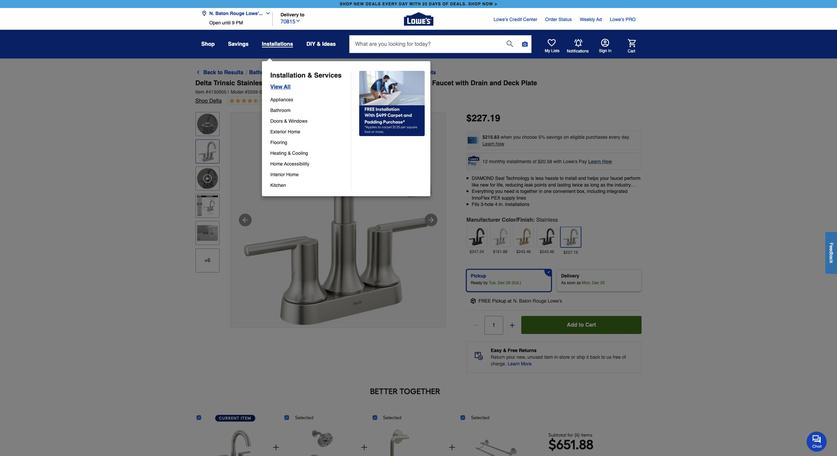 Task type: describe. For each thing, give the bounding box(es) containing it.
deck
[[504, 79, 520, 87]]

long
[[591, 182, 600, 187]]

is for technology
[[531, 176, 534, 181]]

lowe's home improvement lists image
[[548, 39, 556, 47]]

points
[[535, 182, 547, 187]]

|
[[228, 89, 229, 95]]

ship
[[577, 354, 586, 360]]

free pickup at n. baton rouge lowe's
[[479, 298, 562, 304]]

venetian bronze image
[[539, 228, 556, 245]]

learn inside $215.83 when you choose 5% savings on eligible purchases every day. learn how
[[483, 141, 495, 146]]

interior home link
[[270, 169, 346, 180]]

accessibility
[[284, 161, 309, 166]]

returns
[[519, 348, 537, 353]]

1 horizontal spatial plus image
[[509, 322, 516, 329]]

appliances
[[270, 97, 293, 102]]

like
[[472, 182, 479, 187]]

exterior home
[[270, 129, 300, 134]]

0 horizontal spatial 19
[[270, 98, 275, 103]]

shop delta
[[195, 98, 222, 104]]

for inside the subtotal for ( 4 ) items $ 651 .88
[[568, 432, 574, 438]]

item
[[544, 354, 553, 360]]

everything you need is together in one convenient box, including integrated innoflex pex supply lines fits 3-hole 4 in. installations
[[472, 189, 628, 207]]

chevron down image
[[296, 18, 301, 23]]

technology
[[506, 176, 530, 181]]

your inside diamond seal technology is less hassle to install and helps your faucet perform like new for life, reducing leak points and lasting twice as long as the industry standard
[[600, 176, 609, 181]]

selected for left plus icon
[[295, 415, 314, 421]]

0 vertical spatial sink
[[403, 70, 415, 76]]

delta inside delta trinsic stainless 4-in centerset 2-handle watersense bathroom sink faucet with drain and deck plate item # 4130955 | model # 2559-ssmpu-dst
[[195, 79, 212, 87]]

my lists link
[[545, 39, 560, 53]]

+6 button
[[195, 248, 219, 272]]

eligible
[[570, 134, 585, 140]]

$215.83 when you choose 5% savings on eligible purchases every day. learn how
[[483, 134, 630, 146]]

when
[[501, 134, 512, 140]]

1 title image from the top
[[197, 141, 218, 162]]

matte black image
[[468, 228, 486, 245]]

$20.58
[[538, 159, 552, 164]]

learn more link
[[508, 360, 532, 367]]

chevron down image
[[263, 11, 271, 16]]

by
[[484, 280, 488, 285]]

add to cart
[[567, 322, 596, 328]]

seal
[[495, 176, 505, 181]]

you inside $215.83 when you choose 5% savings on eligible purchases every day. learn how
[[513, 134, 521, 140]]

1 vertical spatial baton
[[519, 298, 532, 304]]

bathroom up centerset
[[280, 70, 305, 76]]

bathroom down heart outline icon
[[270, 108, 291, 113]]

$ inside the subtotal for ( 4 ) items $ 651 .88
[[549, 437, 557, 453]]

baton inside button
[[215, 11, 229, 16]]

items
[[581, 432, 593, 438]]

hole
[[485, 202, 494, 207]]

lowe's home improvement notification center image
[[575, 39, 583, 47]]

bathroom inside delta trinsic stainless 4-in centerset 2-handle watersense bathroom sink faucet with drain and deck plate item # 4130955 | model # 2559-ssmpu-dst
[[383, 79, 414, 87]]

drain
[[471, 79, 488, 87]]

in inside everything you need is together in one convenient box, including integrated innoflex pex supply lines fits 3-hole 4 in. installations
[[539, 189, 543, 194]]

dst
[[278, 89, 287, 95]]

subtotal
[[549, 432, 567, 438]]

5%
[[539, 134, 545, 140]]

2 title image from the top
[[197, 196, 218, 216]]

to for delivery
[[300, 12, 305, 17]]

chevron left image
[[195, 69, 201, 75]]

better together heading
[[195, 386, 615, 397]]

minus image
[[472, 322, 479, 329]]

box,
[[577, 189, 586, 194]]

& for easy & free returns return your new, unused item in-store or ship it back to us free of charge.
[[503, 348, 507, 353]]

pickup image
[[471, 298, 476, 304]]

kitchen link
[[270, 180, 346, 191]]

and inside delta trinsic stainless 4-in centerset 2-handle watersense bathroom sink faucet with drain and deck plate item # 4130955 | model # 2559-ssmpu-dst
[[490, 79, 502, 87]]

k
[[829, 261, 834, 263]]

bathroom link for bathroom faucets & shower heads
[[249, 69, 275, 77]]

champagne bronze image
[[515, 228, 533, 245]]

hassle
[[545, 176, 559, 181]]

is for need
[[516, 189, 519, 194]]

with
[[410, 2, 421, 6]]

dec inside delivery as soon as mon, dec 25
[[592, 280, 600, 285]]

back
[[203, 70, 216, 76]]

together
[[521, 189, 538, 194]]

selected for plus image corresponding to selected
[[383, 415, 402, 421]]

(est.)
[[512, 280, 521, 285]]

chrome image
[[492, 228, 509, 245]]

1 horizontal spatial as
[[584, 182, 589, 187]]

option group containing pickup
[[464, 267, 645, 294]]

home inside "link"
[[270, 161, 283, 166]]

1 # from the left
[[206, 89, 208, 95]]

lowe's home improvement account image
[[601, 39, 609, 47]]

monthly
[[489, 159, 506, 164]]

bathroom sink faucets link
[[377, 69, 436, 77]]

current item
[[219, 416, 251, 421]]

4.5 stars image
[[228, 98, 259, 104]]

lowe's inside 'link'
[[610, 17, 625, 22]]

3 selected from the left
[[471, 415, 490, 421]]

better together
[[370, 386, 441, 396]]

watersense
[[343, 79, 381, 87]]

n. baton rouge lowe'... button
[[201, 7, 274, 20]]

home for interior home
[[286, 172, 299, 177]]

0 horizontal spatial cart
[[586, 322, 596, 328]]

1 horizontal spatial with
[[554, 159, 562, 164]]

lowe's down as
[[548, 298, 562, 304]]

0 horizontal spatial plus image
[[360, 443, 368, 451]]

2 vertical spatial and
[[549, 182, 556, 187]]

item
[[241, 416, 251, 421]]

ad
[[597, 17, 602, 22]]

manufacturer color/finish : stainless
[[467, 217, 558, 223]]

2 e from the top
[[829, 248, 834, 251]]

easy
[[491, 348, 502, 353]]

helps
[[588, 176, 599, 181]]

ready
[[471, 280, 483, 285]]

n. inside button
[[209, 11, 214, 16]]

location image
[[201, 11, 207, 16]]

1 horizontal spatial pickup
[[492, 298, 507, 304]]

perform
[[625, 176, 641, 181]]

sink inside delta trinsic stainless 4-in centerset 2-handle watersense bathroom sink faucet with drain and deck plate item # 4130955 | model # 2559-ssmpu-dst
[[416, 79, 430, 87]]

c
[[829, 258, 834, 261]]

search image
[[507, 40, 514, 47]]

4 inside everything you need is together in one convenient box, including integrated innoflex pex supply lines fits 3-hole 4 in. installations
[[495, 202, 498, 207]]

lowe's home improvement logo image
[[404, 4, 433, 34]]

f e e d b a c k
[[829, 243, 834, 263]]

kitchen
[[270, 183, 286, 188]]

less
[[536, 176, 544, 181]]

charge.
[[491, 361, 507, 366]]

lowe's credit center
[[494, 17, 538, 22]]

weekly
[[580, 17, 595, 22]]

learn more
[[508, 361, 532, 366]]

standard
[[472, 189, 490, 194]]

& inside bathroom faucets & shower heads link
[[329, 70, 333, 76]]

return
[[491, 354, 505, 360]]

plus image for current item
[[272, 443, 280, 451]]

with inside delta trinsic stainless 4-in centerset 2-handle watersense bathroom sink faucet with drain and deck plate item # 4130955 | model # 2559-ssmpu-dst
[[456, 79, 469, 87]]

pay
[[579, 159, 587, 164]]

n. baton rouge lowe'...
[[209, 11, 263, 16]]

dec inside pickup ready by tue, dec 26 (est.)
[[498, 280, 505, 285]]

sign
[[599, 48, 607, 53]]

installation & services
[[270, 72, 342, 79]]

651
[[557, 437, 576, 453]]

doors
[[270, 118, 283, 124]]

including
[[587, 189, 606, 194]]

shop new deals every day with 25 days of deals. shop now > link
[[339, 0, 499, 8]]

services
[[314, 72, 342, 79]]

installations
[[262, 41, 293, 47]]

new
[[480, 182, 489, 187]]

4130955
[[208, 89, 227, 95]]

1 vertical spatial and
[[579, 176, 586, 181]]

shop for shop
[[201, 41, 215, 47]]

plus image for selected
[[448, 443, 456, 451]]

& for heating & cooling
[[288, 150, 291, 156]]

sign in button
[[599, 39, 612, 53]]

all
[[284, 84, 291, 90]]

cart button
[[619, 39, 636, 54]]

results
[[224, 70, 244, 76]]

bathroom link for doors & windows
[[270, 105, 346, 116]]

1 shop from the left
[[340, 2, 353, 6]]

status
[[559, 17, 572, 22]]



Task type: locate. For each thing, give the bounding box(es) containing it.
0 vertical spatial your
[[600, 176, 609, 181]]

shower
[[334, 70, 353, 76]]

view
[[270, 84, 283, 90]]

my
[[545, 48, 550, 53]]

1 horizontal spatial stainless
[[537, 217, 558, 223]]

f
[[829, 243, 834, 245]]

9
[[232, 20, 235, 25]]

(
[[575, 432, 576, 438]]

0 horizontal spatial baton
[[215, 11, 229, 16]]

shop down open
[[201, 41, 215, 47]]

0 vertical spatial delivery
[[281, 12, 299, 17]]

1 horizontal spatial 4
[[576, 432, 579, 438]]

25 for shop
[[423, 2, 428, 6]]

0 horizontal spatial $243.46
[[517, 249, 531, 254]]

learn down the $215.83
[[483, 141, 495, 146]]

0 horizontal spatial delivery
[[281, 12, 299, 17]]

more
[[521, 361, 532, 366]]

you inside everything you need is together in one convenient box, including integrated innoflex pex supply lines fits 3-hole 4 in. installations
[[495, 189, 503, 194]]

2 # from the left
[[245, 89, 247, 95]]

1 e from the top
[[829, 245, 834, 248]]

new
[[354, 2, 364, 6]]

free
[[613, 354, 621, 360]]

easy & free returns return your new, unused item in-store or ship it back to us free of charge.
[[491, 348, 626, 366]]

0 vertical spatial 19
[[270, 98, 275, 103]]

you right when
[[513, 134, 521, 140]]

integrated
[[607, 189, 628, 194]]

to for add
[[579, 322, 584, 328]]

0 horizontal spatial is
[[516, 189, 519, 194]]

25 right with
[[423, 2, 428, 6]]

learn inside 'link'
[[508, 361, 520, 366]]

1 vertical spatial of
[[622, 354, 626, 360]]

appliances link
[[270, 94, 346, 105]]

delta up the item
[[195, 79, 212, 87]]

as inside delivery as soon as mon, dec 25
[[577, 280, 581, 285]]

$227.19
[[564, 250, 578, 255]]

bathroom faucets & shower heads link
[[280, 69, 371, 77]]

bathroom link up the 4-
[[249, 69, 275, 77]]

& inside heating & cooling 'link'
[[288, 150, 291, 156]]

0 horizontal spatial your
[[506, 354, 516, 360]]

item number 4 1 3 0 9 5 5 and model number 2 5 5 9 - s s m p u - d s t element
[[195, 89, 642, 95]]

+6
[[204, 257, 211, 263]]

open until 9 pm
[[209, 20, 243, 25]]

2 dec from the left
[[592, 280, 600, 285]]

camera image
[[522, 41, 529, 47]]

shop left now
[[469, 2, 481, 6]]

1 faucets from the left
[[307, 70, 327, 76]]

bathroom up the 4-
[[249, 70, 275, 76]]

home
[[288, 129, 300, 134], [270, 161, 283, 166], [286, 172, 299, 177]]

cart right add
[[586, 322, 596, 328]]

stainless
[[237, 79, 266, 87], [537, 217, 558, 223]]

1 horizontal spatial you
[[513, 134, 521, 140]]

baton right at
[[519, 298, 532, 304]]

n. right location icon
[[209, 11, 214, 16]]

rouge right at
[[533, 298, 547, 304]]

faucets inside bathroom faucets & shower heads link
[[307, 70, 327, 76]]

savings button
[[228, 38, 249, 50]]

# right the item
[[206, 89, 208, 95]]

in inside delta trinsic stainless 4-in centerset 2-handle watersense bathroom sink faucet with drain and deck plate item # 4130955 | model # 2559-ssmpu-dst
[[274, 79, 280, 87]]

in down points
[[539, 189, 543, 194]]

& right the diy
[[317, 41, 321, 47]]

0 horizontal spatial faucets
[[307, 70, 327, 76]]

& inside diy & ideas button
[[317, 41, 321, 47]]

12
[[483, 159, 488, 164]]

n. right at
[[513, 298, 518, 304]]

lowe's left pro
[[610, 17, 625, 22]]

delivery up soon
[[561, 273, 580, 278]]

0 vertical spatial with
[[456, 79, 469, 87]]

0 vertical spatial you
[[513, 134, 521, 140]]

1 horizontal spatial shop
[[469, 2, 481, 6]]

doors & windows link
[[270, 116, 346, 126]]

for inside diamond seal technology is less hassle to install and helps your faucet perform like new for life, reducing leak points and lasting twice as long as the industry standard
[[490, 182, 496, 187]]

ideas
[[322, 41, 336, 47]]

1 vertical spatial 4
[[576, 432, 579, 438]]

option group
[[464, 267, 645, 294]]

& up home accessibility
[[288, 150, 291, 156]]

your up the
[[600, 176, 609, 181]]

# right model
[[245, 89, 247, 95]]

)
[[579, 432, 580, 438]]

with right the $20.58
[[554, 159, 562, 164]]

1 vertical spatial n.
[[513, 298, 518, 304]]

& inside easy & free returns return your new, unused item in-store or ship it back to us free of charge.
[[503, 348, 507, 353]]

0 vertical spatial plus image
[[509, 322, 516, 329]]

baton
[[215, 11, 229, 16], [519, 298, 532, 304]]

in
[[608, 48, 612, 53]]

0 vertical spatial 4
[[495, 202, 498, 207]]

learn right pay
[[588, 159, 601, 164]]

faucets up faucet
[[416, 70, 436, 76]]

1 vertical spatial bathroom link
[[270, 105, 346, 116]]

25
[[423, 2, 428, 6], [601, 280, 605, 285]]

1 horizontal spatial in
[[539, 189, 543, 194]]

stainless right :
[[537, 217, 558, 223]]

pickup left at
[[492, 298, 507, 304]]

Search Query text field
[[350, 35, 501, 53]]

delivery for as
[[561, 273, 580, 278]]

is inside everything you need is together in one convenient box, including integrated innoflex pex supply lines fits 3-hole 4 in. installations
[[516, 189, 519, 194]]

twice
[[572, 182, 583, 187]]

0 vertical spatial bathroom link
[[249, 69, 275, 77]]

view all
[[270, 84, 291, 90]]

shop down the item
[[195, 98, 208, 104]]

home down windows
[[288, 129, 300, 134]]

4 left items
[[576, 432, 579, 438]]

4 inside the subtotal for ( 4 ) items $ 651 .88
[[576, 432, 579, 438]]

2 selected from the left
[[383, 415, 402, 421]]

& left free
[[503, 348, 507, 353]]

1 plus image from the left
[[272, 443, 280, 451]]

0 horizontal spatial you
[[495, 189, 503, 194]]

0 vertical spatial $
[[467, 113, 472, 123]]

0 vertical spatial of
[[533, 159, 537, 164]]

2 plus image from the left
[[448, 443, 456, 451]]

1 vertical spatial learn
[[588, 159, 601, 164]]

lowe's left the credit
[[494, 17, 508, 22]]

0 vertical spatial rouge
[[230, 11, 245, 16]]

sign in
[[599, 48, 612, 53]]

& right doors
[[284, 118, 287, 124]]

shop new deals every day with 25 days of deals. shop now >
[[340, 2, 498, 6]]

to right add
[[579, 322, 584, 328]]

as right soon
[[577, 280, 581, 285]]

1 vertical spatial stainless
[[537, 217, 558, 223]]

choose
[[522, 134, 537, 140]]

1 horizontal spatial 25
[[601, 280, 605, 285]]

3 title image from the top
[[197, 223, 218, 244]]

free
[[479, 298, 491, 304]]

current
[[219, 416, 240, 421]]

1 horizontal spatial 19
[[490, 113, 501, 123]]

e up d
[[829, 245, 834, 248]]

1 horizontal spatial is
[[531, 176, 534, 181]]

1 vertical spatial plus image
[[360, 443, 368, 451]]

home accessibility link
[[270, 158, 346, 169]]

$ left (
[[549, 437, 557, 453]]

shop
[[340, 2, 353, 6], [469, 2, 481, 6]]

to right back
[[218, 70, 223, 76]]

to up chevron down icon
[[300, 12, 305, 17]]

& left 2-
[[308, 72, 312, 79]]

1 vertical spatial delivery
[[561, 273, 580, 278]]

lowe's
[[494, 17, 508, 22], [610, 17, 625, 22], [563, 159, 578, 164], [548, 298, 562, 304]]

of left the $20.58
[[533, 159, 537, 164]]

for left (
[[568, 432, 574, 438]]

None search field
[[349, 35, 532, 59]]

delivery for to
[[281, 12, 299, 17]]

mon,
[[582, 280, 591, 285]]

lowe's left pay
[[563, 159, 578, 164]]

pickup
[[471, 273, 486, 278], [492, 298, 507, 304]]

and up twice
[[579, 176, 586, 181]]

1 $243.46 from the left
[[517, 249, 531, 254]]

1 vertical spatial home
[[270, 161, 283, 166]]

back to results
[[203, 70, 244, 76]]

dec left 26
[[498, 280, 505, 285]]

is left 'less'
[[531, 176, 534, 181]]

stainless image
[[562, 228, 580, 246]]

learn down new,
[[508, 361, 520, 366]]

$243.46 for the champagne bronze image
[[517, 249, 531, 254]]

diy & ideas
[[307, 41, 336, 47]]

reducing
[[506, 182, 524, 187]]

1 vertical spatial sink
[[416, 79, 430, 87]]

leak
[[525, 182, 533, 187]]

rouge inside button
[[230, 11, 245, 16]]

b
[[829, 253, 834, 256]]

bathroom right heads
[[377, 70, 402, 76]]

pickup inside pickup ready by tue, dec 26 (est.)
[[471, 273, 486, 278]]

bathroom down bathroom sink faucets link
[[383, 79, 414, 87]]

25 inside delivery as soon as mon, dec 25
[[601, 280, 605, 285]]

of inside easy & free returns return your new, unused item in-store or ship it back to us free of charge.
[[622, 354, 626, 360]]

e up b
[[829, 248, 834, 251]]

25 for delivery
[[601, 280, 605, 285]]

1 horizontal spatial delivery
[[561, 273, 580, 278]]

1 vertical spatial is
[[516, 189, 519, 194]]

arrow right image
[[427, 216, 435, 224]]

$243.46 down the champagne bronze image
[[517, 249, 531, 254]]

deals
[[366, 2, 381, 6]]

& inside the doors & windows link
[[284, 118, 287, 124]]

0 horizontal spatial 4
[[495, 202, 498, 207]]

1 horizontal spatial $243.46
[[540, 249, 554, 254]]

0 vertical spatial delta
[[195, 79, 212, 87]]

1 horizontal spatial for
[[568, 432, 574, 438]]

plus image
[[509, 322, 516, 329], [360, 443, 368, 451]]

0 horizontal spatial for
[[490, 182, 496, 187]]

1 vertical spatial shop
[[195, 98, 208, 104]]

d
[[829, 251, 834, 253]]

chat invite button image
[[807, 431, 827, 452]]

is inside diamond seal technology is less hassle to install and helps your faucet perform like new for life, reducing leak points and lasting twice as long as the industry standard
[[531, 176, 534, 181]]

1 vertical spatial rouge
[[533, 298, 547, 304]]

tue,
[[489, 280, 497, 285]]

12 monthly installments of $20.58 with lowe's pay learn how
[[483, 159, 612, 164]]

installation
[[270, 72, 306, 79]]

2 horizontal spatial as
[[601, 182, 606, 187]]

& for diy & ideas
[[317, 41, 321, 47]]

0 horizontal spatial sink
[[403, 70, 415, 76]]

2 faucets from the left
[[416, 70, 436, 76]]

1 horizontal spatial and
[[549, 182, 556, 187]]

for left "life,"
[[490, 182, 496, 187]]

2 vertical spatial title image
[[197, 223, 218, 244]]

delta down 4130955
[[209, 98, 222, 104]]

your down free
[[506, 354, 516, 360]]

installations
[[505, 202, 530, 207]]

1 vertical spatial for
[[568, 432, 574, 438]]

ssmpu-
[[259, 89, 278, 95]]

19 down ssmpu-
[[270, 98, 275, 103]]

better
[[370, 386, 398, 396]]

1 horizontal spatial sink
[[416, 79, 430, 87]]

delivery inside delivery as soon as mon, dec 25
[[561, 273, 580, 278]]

0 vertical spatial 25
[[423, 2, 428, 6]]

0 horizontal spatial stainless
[[237, 79, 266, 87]]

0 vertical spatial home
[[288, 129, 300, 134]]

1 dec from the left
[[498, 280, 505, 285]]

learn how button
[[483, 140, 505, 147]]

home down home accessibility
[[286, 172, 299, 177]]

home for exterior home
[[288, 129, 300, 134]]

home up interior
[[270, 161, 283, 166]]

0 vertical spatial n.
[[209, 11, 214, 16]]

1 horizontal spatial cart
[[628, 49, 636, 53]]

us
[[607, 354, 612, 360]]

title image
[[197, 141, 218, 162], [197, 196, 218, 216], [197, 223, 218, 244]]

in up "dst"
[[274, 79, 280, 87]]

to inside easy & free returns return your new, unused item in-store or ship it back to us free of charge.
[[602, 354, 606, 360]]

or
[[571, 354, 576, 360]]

to inside diamond seal technology is less hassle to install and helps your faucet perform like new for life, reducing leak points and lasting twice as long as the industry standard
[[560, 176, 564, 181]]

arrow left image
[[241, 216, 249, 224]]

1 vertical spatial your
[[506, 354, 516, 360]]

stainless inside delta trinsic stainless 4-in centerset 2-handle watersense bathroom sink faucet with drain and deck plate item # 4130955 | model # 2559-ssmpu-dst
[[237, 79, 266, 87]]

0 horizontal spatial pickup
[[471, 273, 486, 278]]

new,
[[517, 354, 526, 360]]

home accessibility
[[270, 161, 309, 166]]

0 horizontal spatial plus image
[[272, 443, 280, 451]]

0 vertical spatial learn
[[483, 141, 495, 146]]

0 vertical spatial cart
[[628, 49, 636, 53]]

diy & ideas button
[[307, 38, 336, 50]]

1 horizontal spatial faucets
[[416, 70, 436, 76]]

0 horizontal spatial learn
[[483, 141, 495, 146]]

25 right mon,
[[601, 280, 605, 285]]

to up lasting
[[560, 176, 564, 181]]

1 vertical spatial 19
[[490, 113, 501, 123]]

0 vertical spatial for
[[490, 182, 496, 187]]

and left 'deck'
[[490, 79, 502, 87]]

0 horizontal spatial as
[[577, 280, 581, 285]]

on
[[564, 134, 569, 140]]

1 vertical spatial in
[[539, 189, 543, 194]]

learn
[[483, 141, 495, 146], [588, 159, 601, 164], [508, 361, 520, 366]]

4 left in.
[[495, 202, 498, 207]]

shop for shop delta
[[195, 98, 208, 104]]

you down "life,"
[[495, 189, 503, 194]]

0 horizontal spatial and
[[490, 79, 502, 87]]

delivery as soon as mon, dec 25
[[561, 273, 605, 285]]

2 shop from the left
[[469, 2, 481, 6]]

lowe's home improvement cart image
[[628, 39, 636, 47]]

with left 'drain'
[[456, 79, 469, 87]]

1 selected from the left
[[295, 415, 314, 421]]

subtotal for ( 4 ) items $ 651 .88
[[549, 432, 594, 453]]

1 horizontal spatial n.
[[513, 298, 518, 304]]

faucets up 2-
[[307, 70, 327, 76]]

rouge up pm
[[230, 11, 245, 16]]

to inside button
[[579, 322, 584, 328]]

heart outline image
[[282, 97, 290, 105]]

0 horizontal spatial $
[[467, 113, 472, 123]]

0 vertical spatial and
[[490, 79, 502, 87]]

2 vertical spatial learn
[[508, 361, 520, 366]]

to left us
[[602, 354, 606, 360]]

dec
[[498, 280, 505, 285], [592, 280, 600, 285]]

and down hassle
[[549, 182, 556, 187]]

0 horizontal spatial 25
[[423, 2, 428, 6]]

$ left the .
[[467, 113, 472, 123]]

0 vertical spatial baton
[[215, 11, 229, 16]]

2 horizontal spatial and
[[579, 176, 586, 181]]

0 horizontal spatial #
[[206, 89, 208, 95]]

doors & windows
[[270, 118, 308, 124]]

1 horizontal spatial selected
[[383, 415, 402, 421]]

as left long
[[584, 182, 589, 187]]

0 horizontal spatial in
[[274, 79, 280, 87]]

trinsic
[[214, 79, 235, 87]]

Stepper number input field with increment and decrement buttons number field
[[485, 316, 503, 335]]

your inside easy & free returns return your new, unused item in-store or ship it back to us free of charge.
[[506, 354, 516, 360]]

sink
[[403, 70, 415, 76], [416, 79, 430, 87]]

is down reducing
[[516, 189, 519, 194]]

19 right 227
[[490, 113, 501, 123]]

as left the
[[601, 182, 606, 187]]

$243.46 for venetian bronze image
[[540, 249, 554, 254]]

0 vertical spatial in
[[274, 79, 280, 87]]

1 horizontal spatial $
[[549, 437, 557, 453]]

1 horizontal spatial of
[[622, 354, 626, 360]]

1 horizontal spatial learn
[[508, 361, 520, 366]]

color/finish
[[502, 217, 533, 223]]

plus image
[[272, 443, 280, 451], [448, 443, 456, 451]]

lists
[[552, 48, 560, 53]]

& for doors & windows
[[284, 118, 287, 124]]

center
[[523, 17, 538, 22]]

shop left new
[[340, 2, 353, 6]]

learn how link
[[588, 159, 612, 164]]

is
[[531, 176, 534, 181], [516, 189, 519, 194]]

1 vertical spatial cart
[[586, 322, 596, 328]]

of right free
[[622, 354, 626, 360]]

delivery up 70815
[[281, 12, 299, 17]]

rouge
[[230, 11, 245, 16], [533, 298, 547, 304]]

bathroom link up windows
[[270, 105, 346, 116]]

cart down lowe's home improvement cart icon
[[628, 49, 636, 53]]

1 horizontal spatial baton
[[519, 298, 532, 304]]

stainless up '2559-' at the left top of page
[[237, 79, 266, 87]]

delivery
[[281, 12, 299, 17], [561, 273, 580, 278]]

2 $243.46 from the left
[[540, 249, 554, 254]]

2559-
[[247, 89, 259, 95]]

days
[[429, 2, 441, 6]]

lowes pay logo image
[[467, 156, 481, 166]]

1 vertical spatial delta
[[209, 98, 222, 104]]

lowe'...
[[246, 11, 263, 16]]

baton up open until 9 pm
[[215, 11, 229, 16]]

2 horizontal spatial selected
[[471, 415, 490, 421]]

1 horizontal spatial rouge
[[533, 298, 547, 304]]

0 horizontal spatial shop
[[340, 2, 353, 6]]

pickup up ready
[[471, 273, 486, 278]]

order status
[[546, 17, 572, 22]]

industry
[[615, 182, 631, 187]]

$243.46 down venetian bronze image
[[540, 249, 554, 254]]

1 vertical spatial with
[[554, 159, 562, 164]]

& for installation & services
[[308, 72, 312, 79]]

model
[[231, 89, 244, 95]]

to for back
[[218, 70, 223, 76]]

and
[[490, 79, 502, 87], [579, 176, 586, 181], [549, 182, 556, 187]]

& up the handle
[[329, 70, 333, 76]]

faucets inside bathroom sink faucets link
[[416, 70, 436, 76]]

1 vertical spatial pickup
[[492, 298, 507, 304]]

1 horizontal spatial your
[[600, 176, 609, 181]]

dec right mon,
[[592, 280, 600, 285]]

0 vertical spatial is
[[531, 176, 534, 181]]

0 horizontal spatial of
[[533, 159, 537, 164]]

free installation with $499 carpet and pad purchase. requires carpet $1.25 per square foot or more. image
[[351, 71, 425, 136]]

with
[[456, 79, 469, 87], [554, 159, 562, 164]]

handle
[[320, 79, 341, 87]]

diamond
[[472, 176, 494, 181]]



Task type: vqa. For each thing, say whether or not it's contained in the screenshot.
the Inspiration link
no



